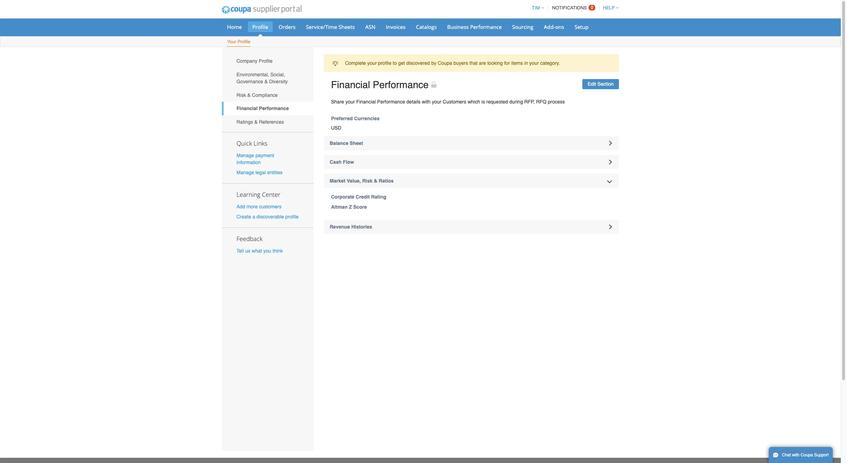 Task type: locate. For each thing, give the bounding box(es) containing it.
discoverable
[[257, 214, 284, 220]]

financial performance link
[[222, 102, 313, 115]]

0 horizontal spatial risk
[[237, 92, 246, 98]]

0 vertical spatial manage
[[237, 153, 254, 158]]

ratings & references
[[237, 119, 284, 125]]

financial
[[331, 79, 370, 90], [356, 99, 376, 105], [237, 106, 258, 111]]

0 horizontal spatial profile
[[285, 214, 299, 220]]

1 vertical spatial financial
[[356, 99, 376, 105]]

with right the chat
[[792, 453, 800, 458]]

& left ratios
[[374, 178, 378, 184]]

performance inside financial performance 'link'
[[259, 106, 289, 111]]

risk right value,
[[362, 178, 373, 184]]

rfq
[[536, 99, 547, 105]]

profile up environmental, social, governance & diversity link
[[259, 58, 273, 64]]

complete
[[345, 60, 366, 66]]

financial up currencies
[[356, 99, 376, 105]]

manage down information
[[237, 170, 254, 175]]

ratings & references link
[[222, 115, 313, 129]]

coupa supplier portal image
[[217, 1, 307, 18]]

1 vertical spatial profile
[[238, 39, 250, 44]]

altman
[[331, 204, 348, 210]]

0 vertical spatial profile
[[253, 23, 268, 30]]

risk & compliance
[[237, 92, 278, 98]]

add more customers
[[237, 204, 282, 209]]

1 horizontal spatial coupa
[[801, 453, 813, 458]]

0 horizontal spatial with
[[422, 99, 431, 105]]

financial performance down 'compliance'
[[237, 106, 289, 111]]

that
[[470, 60, 478, 66]]

0 vertical spatial financial
[[331, 79, 370, 90]]

1 vertical spatial profile
[[285, 214, 299, 220]]

with right details
[[422, 99, 431, 105]]

financial inside financial performance 'link'
[[237, 106, 258, 111]]

z
[[349, 204, 352, 210]]

manage payment information link
[[237, 153, 274, 165]]

create a discoverable profile
[[237, 214, 299, 220]]

legal
[[256, 170, 266, 175]]

0 vertical spatial risk
[[237, 92, 246, 98]]

coupa left support
[[801, 453, 813, 458]]

profile right your
[[238, 39, 250, 44]]

value,
[[347, 178, 361, 184]]

invoices
[[386, 23, 406, 30]]

profile for company profile
[[259, 58, 273, 64]]

financial up "share"
[[331, 79, 370, 90]]

catalogs link
[[412, 22, 442, 32]]

1 vertical spatial coupa
[[801, 453, 813, 458]]

1 horizontal spatial risk
[[362, 178, 373, 184]]

profile
[[253, 23, 268, 30], [238, 39, 250, 44], [259, 58, 273, 64]]

items
[[512, 60, 523, 66]]

more
[[247, 204, 258, 209]]

your right 'complete'
[[367, 60, 377, 66]]

0 vertical spatial profile
[[378, 60, 392, 66]]

cash flow button
[[324, 155, 619, 169]]

1 vertical spatial risk
[[362, 178, 373, 184]]

0 horizontal spatial coupa
[[438, 60, 452, 66]]

2 manage from the top
[[237, 170, 254, 175]]

navigation
[[529, 1, 619, 15]]

add more customers link
[[237, 204, 282, 209]]

discovered
[[407, 60, 430, 66]]

sourcing
[[513, 23, 534, 30]]

market value, risk & ratios button
[[324, 174, 619, 188]]

are
[[479, 60, 486, 66]]

your
[[367, 60, 377, 66], [530, 60, 539, 66], [346, 99, 355, 105], [432, 99, 442, 105]]

& left diversity
[[265, 79, 268, 84]]

process
[[548, 99, 565, 105]]

financial up ratings
[[237, 106, 258, 111]]

think
[[273, 248, 283, 254]]

performance right the "business"
[[470, 23, 502, 30]]

manage up information
[[237, 153, 254, 158]]

coupa
[[438, 60, 452, 66], [801, 453, 813, 458]]

references
[[259, 119, 284, 125]]

& inside the ratings & references link
[[255, 119, 258, 125]]

performance inside business performance link
[[470, 23, 502, 30]]

financial performance down the to
[[331, 79, 429, 90]]

company profile
[[237, 58, 273, 64]]

catalogs
[[416, 23, 437, 30]]

your right "share"
[[346, 99, 355, 105]]

coupa inside chat with coupa support button
[[801, 453, 813, 458]]

tell us what you think button
[[237, 248, 283, 255]]

performance
[[470, 23, 502, 30], [373, 79, 429, 90], [377, 99, 405, 105], [259, 106, 289, 111]]

performance up the references
[[259, 106, 289, 111]]

manage
[[237, 153, 254, 158], [237, 170, 254, 175]]

home
[[227, 23, 242, 30]]

links
[[254, 139, 268, 147]]

manage for manage payment information
[[237, 153, 254, 158]]

rfp,
[[525, 99, 535, 105]]

0 vertical spatial coupa
[[438, 60, 452, 66]]

1 vertical spatial manage
[[237, 170, 254, 175]]

2 vertical spatial financial
[[237, 106, 258, 111]]

learning center
[[237, 190, 281, 199]]

0 vertical spatial financial performance
[[331, 79, 429, 90]]

add-
[[544, 23, 556, 30]]

asn
[[366, 23, 376, 30]]

coupa right by
[[438, 60, 452, 66]]

sourcing link
[[508, 22, 538, 32]]

invoices link
[[382, 22, 410, 32]]

& down governance
[[247, 92, 251, 98]]

center
[[262, 190, 281, 199]]

complete your profile to get discovered by coupa buyers that are looking for items in your category. alert
[[324, 54, 619, 72]]

company profile link
[[222, 54, 313, 68]]

ratings
[[237, 119, 253, 125]]

profile inside alert
[[378, 60, 392, 66]]

add
[[237, 204, 245, 209]]

manage inside manage payment information
[[237, 153, 254, 158]]

0 horizontal spatial financial performance
[[237, 106, 289, 111]]

what
[[252, 248, 262, 254]]

market value, risk & ratios
[[330, 178, 394, 184]]

profile left the to
[[378, 60, 392, 66]]

financial performance
[[331, 79, 429, 90], [237, 106, 289, 111]]

profile down coupa supplier portal image
[[253, 23, 268, 30]]

score
[[353, 204, 367, 210]]

quick
[[237, 139, 252, 147]]

ratios
[[379, 178, 394, 184]]

balance sheet button
[[324, 136, 619, 150]]

profile right discoverable
[[285, 214, 299, 220]]

1 manage from the top
[[237, 153, 254, 158]]

by
[[432, 60, 437, 66]]

with
[[422, 99, 431, 105], [792, 453, 800, 458]]

business performance link
[[443, 22, 507, 32]]

1 vertical spatial with
[[792, 453, 800, 458]]

in
[[525, 60, 528, 66]]

altman z score
[[331, 204, 367, 210]]

1 horizontal spatial with
[[792, 453, 800, 458]]

payment
[[256, 153, 274, 158]]

1 vertical spatial financial performance
[[237, 106, 289, 111]]

profile for your profile
[[238, 39, 250, 44]]

& right ratings
[[255, 119, 258, 125]]

customers
[[443, 99, 467, 105]]

2 vertical spatial profile
[[259, 58, 273, 64]]

risk inside dropdown button
[[362, 178, 373, 184]]

balance sheet heading
[[324, 136, 619, 150]]

1 horizontal spatial profile
[[378, 60, 392, 66]]

tell us what you think
[[237, 248, 283, 254]]

0
[[591, 5, 594, 10]]

share
[[331, 99, 344, 105]]

risk down governance
[[237, 92, 246, 98]]



Task type: vqa. For each thing, say whether or not it's contained in the screenshot.
Order related to Order Changes
no



Task type: describe. For each thing, give the bounding box(es) containing it.
your right the in
[[530, 60, 539, 66]]

0 vertical spatial with
[[422, 99, 431, 105]]

cash flow
[[330, 159, 354, 165]]

business
[[447, 23, 469, 30]]

with inside button
[[792, 453, 800, 458]]

help link
[[600, 5, 619, 10]]

notifications 0
[[553, 5, 594, 10]]

us
[[245, 248, 250, 254]]

is
[[482, 99, 485, 105]]

environmental, social, governance & diversity
[[237, 72, 288, 84]]

you
[[263, 248, 271, 254]]

sheet
[[350, 140, 363, 146]]

manage legal entities link
[[237, 170, 283, 175]]

market value, risk & ratios heading
[[324, 174, 619, 188]]

orders
[[279, 23, 296, 30]]

which
[[468, 99, 480, 105]]

feedback
[[237, 235, 263, 243]]

your
[[227, 39, 236, 44]]

environmental, social, governance & diversity link
[[222, 68, 313, 88]]

for
[[504, 60, 510, 66]]

help
[[603, 5, 615, 10]]

navigation containing notifications 0
[[529, 1, 619, 15]]

corporate credit rating
[[331, 194, 387, 200]]

& inside market value, risk & ratios dropdown button
[[374, 178, 378, 184]]

edit
[[588, 81, 596, 87]]

service/time
[[306, 23, 337, 30]]

usd
[[331, 125, 342, 131]]

setup link
[[570, 22, 594, 32]]

balance sheet
[[330, 140, 363, 146]]

1 horizontal spatial financial performance
[[331, 79, 429, 90]]

balance
[[330, 140, 349, 146]]

asn link
[[361, 22, 380, 32]]

your profile
[[227, 39, 250, 44]]

chat with coupa support button
[[769, 447, 833, 463]]

looking
[[488, 60, 503, 66]]

quick links
[[237, 139, 268, 147]]

manage legal entities
[[237, 170, 283, 175]]

& inside environmental, social, governance & diversity
[[265, 79, 268, 84]]

manage for manage legal entities
[[237, 170, 254, 175]]

flow
[[343, 159, 354, 165]]

details
[[407, 99, 421, 105]]

financial performance inside 'link'
[[237, 106, 289, 111]]

preferred
[[331, 116, 353, 121]]

your left customers
[[432, 99, 442, 105]]

learning
[[237, 190, 260, 199]]

complete your profile to get discovered by coupa buyers that are looking for items in your category.
[[345, 60, 560, 66]]

performance up details
[[373, 79, 429, 90]]

revenue histories
[[330, 224, 372, 229]]

social,
[[271, 72, 285, 77]]

create a discoverable profile link
[[237, 214, 299, 220]]

tim
[[532, 5, 540, 10]]

a
[[253, 214, 255, 220]]

create
[[237, 214, 251, 220]]

credit
[[356, 194, 370, 200]]

requested
[[487, 99, 508, 105]]

preferred currencies
[[331, 116, 380, 121]]

coupa inside complete your profile to get discovered by coupa buyers that are looking for items in your category. alert
[[438, 60, 452, 66]]

your profile link
[[227, 38, 251, 47]]

buyers
[[454, 60, 468, 66]]

section
[[598, 81, 614, 87]]

add-ons
[[544, 23, 564, 30]]

chat with coupa support
[[783, 453, 829, 458]]

revenue
[[330, 224, 350, 229]]

home link
[[223, 22, 247, 32]]

edit section link
[[583, 79, 619, 89]]

sheets
[[339, 23, 355, 30]]

cash
[[330, 159, 342, 165]]

notifications
[[553, 5, 587, 10]]

performance left details
[[377, 99, 405, 105]]

& inside risk & compliance link
[[247, 92, 251, 98]]

cash flow heading
[[324, 155, 619, 169]]

diversity
[[269, 79, 288, 84]]

ons
[[556, 23, 564, 30]]

company
[[237, 58, 258, 64]]

business performance
[[447, 23, 502, 30]]

revenue histories heading
[[324, 220, 619, 234]]

edit section
[[588, 81, 614, 87]]

service/time sheets link
[[302, 22, 360, 32]]

support
[[815, 453, 829, 458]]

category.
[[541, 60, 560, 66]]

tell
[[237, 248, 244, 254]]

add-ons link
[[540, 22, 569, 32]]

setup
[[575, 23, 589, 30]]

entities
[[267, 170, 283, 175]]

histories
[[352, 224, 372, 229]]



